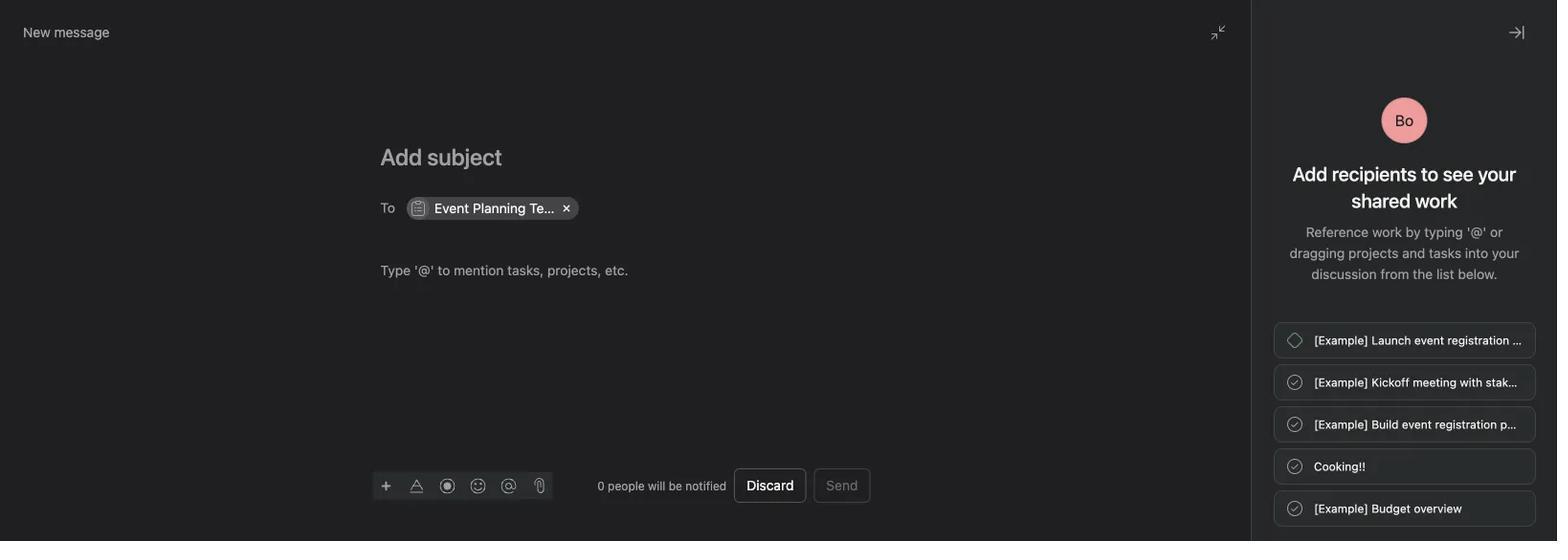 Task type: vqa. For each thing, say whether or not it's contained in the screenshot.
left Send
yes



Task type: locate. For each thing, give the bounding box(es) containing it.
bo for add
[[1395, 112, 1414, 130]]

a
[[638, 428, 645, 444]]

3 [example] from the top
[[1314, 418, 1369, 432]]

left
[[1239, 23, 1257, 36]]

from
[[1381, 267, 1409, 282], [895, 449, 924, 465]]

list
[[1437, 267, 1455, 282]]

0
[[597, 480, 605, 493]]

1 vertical spatial send
[[602, 428, 634, 444]]

1 vertical spatial page
[[1501, 418, 1527, 432]]

your down tasks.
[[927, 449, 954, 465]]

[example]
[[1314, 334, 1369, 347], [1314, 376, 1369, 390], [1314, 418, 1369, 432], [1314, 503, 1369, 516]]

message up the 'ideas.' at the left bottom
[[649, 428, 704, 444]]

to left members
[[652, 191, 663, 205]]

your right the see at top
[[1478, 163, 1516, 185]]

0 vertical spatial bo
[[1395, 112, 1414, 130]]

0 vertical spatial page
[[1513, 334, 1540, 347]]

event right the build
[[1402, 418, 1432, 432]]

1 vertical spatial your
[[1492, 246, 1520, 261]]

0 vertical spatial message
[[54, 24, 110, 40]]

will
[[648, 480, 666, 493]]

into
[[1465, 246, 1489, 261]]

1 vertical spatial bo
[[531, 191, 545, 205]]

page
[[1513, 334, 1540, 347], [1501, 418, 1527, 432]]

to down brainstorm
[[645, 470, 657, 486]]

can
[[740, 449, 763, 465]]

free trial 28 days left
[[1193, 10, 1257, 36]]

share button
[[1365, 81, 1428, 108]]

1 horizontal spatial send
[[602, 428, 634, 444]]

[example] for [example] build event registration page
[[1314, 418, 1369, 432]]

[example] up the cooking!!
[[1314, 418, 1369, 432]]

2 vertical spatial send
[[826, 478, 858, 494]]

project+1205824502266099@mail.asana.com
[[661, 470, 949, 486]]

[example] launch event registration page
[[1314, 334, 1540, 347]]

send for a
[[602, 428, 634, 444]]

event for build
[[1402, 418, 1432, 432]]

message right the new
[[54, 24, 110, 40]]

0 vertical spatial from
[[1381, 267, 1409, 282]]

0 horizontal spatial send
[[570, 191, 597, 205]]

or up messages
[[831, 428, 846, 444]]

4 [example] from the top
[[1314, 503, 1369, 516]]

Add subject text field
[[358, 142, 894, 172]]

0 horizontal spatial bo
[[531, 191, 545, 205]]

to left the see at top
[[1421, 163, 1439, 185]]

from down tasks.
[[895, 449, 924, 465]]

send
[[570, 191, 597, 205], [602, 428, 634, 444], [826, 478, 858, 494]]

0 vertical spatial registration
[[1448, 334, 1510, 347]]

2 vertical spatial message
[[649, 428, 704, 444]]

meeting
[[1413, 376, 1457, 390]]

send right test
[[570, 191, 597, 205]]

reference
[[1306, 224, 1369, 240]]

0 vertical spatial your
[[1478, 163, 1516, 185]]

to
[[1421, 163, 1439, 185], [652, 191, 663, 205], [708, 428, 720, 444], [645, 470, 657, 486]]

event planning test row
[[407, 197, 867, 225]]

send
[[795, 449, 825, 465]]

bo down share
[[1395, 112, 1414, 130]]

1 vertical spatial from
[[895, 449, 924, 465]]

bo right the planning
[[531, 191, 545, 205]]

[example] left launch
[[1314, 334, 1369, 347]]

event right launch
[[1415, 334, 1445, 347]]

to inside "add recipients to see your shared work"
[[1421, 163, 1439, 185]]

'@'
[[1467, 224, 1487, 240]]

registration for [example] build event registration page
[[1435, 418, 1497, 432]]

build
[[1372, 418, 1399, 432]]

and
[[1403, 246, 1426, 261]]

messages
[[829, 449, 891, 465]]

message down add subject text box
[[600, 191, 649, 205]]

discard
[[747, 478, 794, 494]]

to left kick
[[708, 428, 720, 444]]

reference work by typing '@' or dragging projects and tasks into your discussion from the list below.
[[1290, 224, 1520, 282]]

2 vertical spatial your
[[927, 449, 954, 465]]

tasks.
[[900, 428, 936, 444]]

2 [example] from the top
[[1314, 376, 1369, 390]]

your inside "add recipients to see your shared work"
[[1478, 163, 1516, 185]]

planning
[[473, 201, 526, 216]]

1 [example] from the top
[[1314, 334, 1369, 347]]

budget
[[1372, 503, 1411, 516]]

or
[[831, 428, 846, 444], [940, 428, 955, 444]]

registration down with
[[1435, 418, 1497, 432]]

page down stakeholders
[[1501, 418, 1527, 432]]

to
[[380, 200, 395, 216]]

2 horizontal spatial send
[[826, 478, 858, 494]]

send left a
[[602, 428, 634, 444]]

message
[[54, 24, 110, 40], [600, 191, 649, 205], [649, 428, 704, 444]]

[example] left kickoff
[[1314, 376, 1369, 390]]

[example] kickoff meeting with stakeholders
[[1314, 376, 1555, 390]]

message inside send a message to kick off projects. or discuss tasks. or brainstorm ideas. you can also send messages from your email to
[[649, 428, 704, 444]]

tasks
[[1429, 246, 1462, 261]]

send message to members button
[[561, 185, 1035, 212]]

add
[[1293, 163, 1328, 185]]

shared work
[[1352, 190, 1458, 212]]

message for send
[[600, 191, 649, 205]]

trial
[[1236, 10, 1257, 23]]

event planning test cell
[[407, 197, 579, 220]]

list box
[[553, 8, 1012, 38]]

[example] for [example] launch event registration page
[[1314, 334, 1369, 347]]

event planning test
[[435, 201, 556, 216]]

1 vertical spatial message
[[600, 191, 649, 205]]

0 horizontal spatial or
[[831, 428, 846, 444]]

registration up with
[[1448, 334, 1510, 347]]

send down messages
[[826, 478, 858, 494]]

28
[[1193, 23, 1207, 36]]

[example] down the cooking!!
[[1314, 503, 1369, 516]]

0 people will be notified
[[597, 480, 727, 493]]

0 vertical spatial event
[[1415, 334, 1445, 347]]

0 vertical spatial send
[[570, 191, 597, 205]]

1 horizontal spatial or
[[940, 428, 955, 444]]

formatting image
[[409, 479, 425, 494]]

bo for send
[[531, 191, 545, 205]]

to inside button
[[652, 191, 663, 205]]

work
[[1373, 224, 1402, 240]]

send inside send a message to kick off projects. or discuss tasks. or brainstorm ideas. you can also send messages from your email to
[[602, 428, 634, 444]]

1 horizontal spatial bo
[[1395, 112, 1414, 130]]

people
[[608, 480, 645, 493]]

message inside button
[[600, 191, 649, 205]]

event
[[1415, 334, 1445, 347], [1402, 418, 1432, 432]]

bo
[[1395, 112, 1414, 130], [531, 191, 545, 205]]

your
[[1478, 163, 1516, 185], [1492, 246, 1520, 261], [927, 449, 954, 465]]

or right tasks.
[[940, 428, 955, 444]]

overview
[[1414, 503, 1462, 516]]

event for launch
[[1415, 334, 1445, 347]]

your down or
[[1492, 246, 1520, 261]]

page up stakeholders
[[1513, 334, 1540, 347]]

0 horizontal spatial from
[[895, 449, 924, 465]]

recipients
[[1332, 163, 1417, 185]]

1 vertical spatial event
[[1402, 418, 1432, 432]]

registration
[[1448, 334, 1510, 347], [1435, 418, 1497, 432]]

share
[[1389, 88, 1420, 101]]

toolbar
[[373, 472, 526, 500]]

from left the
[[1381, 267, 1409, 282]]

send message to members
[[570, 191, 717, 205]]

1 vertical spatial registration
[[1435, 418, 1497, 432]]

1 horizontal spatial from
[[1381, 267, 1409, 282]]

close image
[[1510, 25, 1525, 40]]

[example] budget overview
[[1314, 503, 1462, 516]]

emoji image
[[470, 479, 486, 494]]

be
[[669, 480, 682, 493]]

the
[[1413, 267, 1433, 282]]



Task type: describe. For each thing, give the bounding box(es) containing it.
record a video image
[[440, 479, 455, 494]]

page for [example] launch event registration page
[[1513, 334, 1540, 347]]

new message
[[23, 24, 110, 40]]

project+1205824502266099@mail.asana.com link
[[661, 470, 949, 486]]

below.
[[1458, 267, 1498, 282]]

your inside send a message to kick off projects. or discuss tasks. or brainstorm ideas. you can also send messages from your email to
[[927, 449, 954, 465]]

send a message to kick off projects. or discuss tasks. or brainstorm ideas. you can also send messages from your email to
[[602, 428, 955, 486]]

email
[[608, 470, 641, 486]]

from inside send a message to kick off projects. or discuss tasks. or brainstorm ideas. you can also send messages from your email to
[[895, 449, 924, 465]]

test
[[529, 201, 556, 216]]

discuss
[[849, 428, 896, 444]]

off
[[752, 428, 769, 444]]

2 or from the left
[[940, 428, 955, 444]]

projects.
[[773, 428, 827, 444]]

your inside reference work by typing '@' or dragging projects and tasks into your discussion from the list below.
[[1492, 246, 1520, 261]]

you
[[714, 449, 737, 465]]

add recipients to see your shared work
[[1293, 163, 1516, 212]]

[example] for [example] budget overview
[[1314, 503, 1369, 516]]

new message
[[1274, 511, 1361, 526]]

new
[[23, 24, 51, 40]]

discussion
[[1312, 267, 1377, 282]]

message for new
[[54, 24, 110, 40]]

kick
[[724, 428, 748, 444]]

discard button
[[734, 469, 806, 503]]

cooking!!
[[1314, 460, 1366, 474]]

also
[[766, 449, 791, 465]]

brainstorm
[[603, 449, 670, 465]]

registration for [example] launch event registration page
[[1448, 334, 1510, 347]]

from inside reference work by typing '@' or dragging projects and tasks into your discussion from the list below.
[[1381, 267, 1409, 282]]

event
[[435, 201, 469, 216]]

minimize image
[[1211, 25, 1226, 40]]

or
[[1490, 224, 1503, 240]]

projects
[[1349, 246, 1399, 261]]

by
[[1406, 224, 1421, 240]]

[example] for [example] kickoff meeting with stakeholders
[[1314, 376, 1369, 390]]

ideas.
[[673, 449, 710, 465]]

kickoff
[[1372, 376, 1410, 390]]

send button
[[814, 469, 871, 503]]

insert an object image
[[380, 481, 392, 492]]

days
[[1210, 23, 1236, 36]]

[example] build event registration page
[[1314, 418, 1527, 432]]

launch
[[1372, 334, 1411, 347]]

1 or from the left
[[831, 428, 846, 444]]

notified
[[686, 480, 727, 493]]

free
[[1209, 10, 1233, 23]]

see
[[1443, 163, 1474, 185]]

page for [example] build event registration page
[[1501, 418, 1527, 432]]

stakeholders
[[1486, 376, 1555, 390]]

typing
[[1425, 224, 1463, 240]]

members
[[666, 191, 717, 205]]

send for message
[[570, 191, 597, 205]]

dragging
[[1290, 246, 1345, 261]]

with
[[1460, 376, 1483, 390]]

close image
[[1475, 511, 1490, 526]]

expand new message image
[[1444, 511, 1460, 526]]

at mention image
[[501, 479, 516, 494]]



